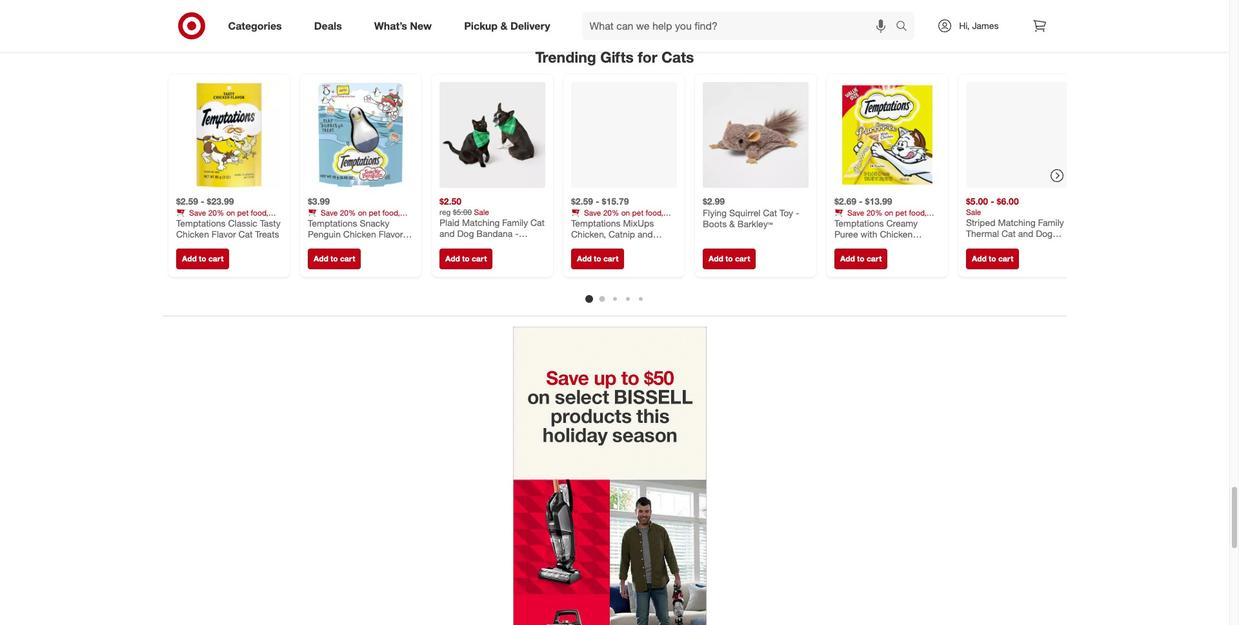 Task type: describe. For each thing, give the bounding box(es) containing it.
thermal
[[966, 228, 999, 239]]

add for flying squirrel cat toy - boots & barkley™
[[709, 254, 723, 263]]

add for temptations mixups chicken, catnip and cheese flavor crunchy adult cat treats
[[577, 254, 592, 263]]

classic
[[228, 217, 257, 228]]

family for bandana
[[502, 216, 528, 227]]

squirrel
[[729, 207, 761, 218]]

and down $2.59 - $23.99
[[198, 217, 211, 227]]

snacky
[[360, 217, 389, 228]]

add to cart button for temptations creamy puree with chicken lickable squeezable adult cat treats
[[835, 248, 888, 269]]

on for classic
[[226, 207, 235, 217]]

add to cart button for flying squirrel cat toy - boots & barkley™
[[703, 248, 756, 269]]

flavor for snacky
[[379, 228, 403, 239]]

flavor inside temptations mixups chicken, catnip and cheese flavor crunchy adult cat treats
[[605, 240, 629, 251]]

to for temptations creamy puree with chicken lickable squeezable adult cat treats
[[857, 254, 865, 263]]

hi,
[[960, 20, 970, 31]]

search
[[891, 20, 922, 33]]

cart for temptations snacky penguin chicken flavor cat treats - 0.42oz
[[340, 254, 355, 263]]

cat inside $5.00 - $6.00 sale striped matching family thermal cat and dog pajamas - wondershop™ - white/red
[[1002, 228, 1016, 239]]

$13.99
[[865, 195, 892, 206]]

cat inside temptations mixups chicken, catnip and cheese flavor crunchy adult cat treats
[[595, 251, 609, 262]]

add for temptations classic tasty chicken flavor cat treats
[[182, 254, 196, 263]]

temptations for temptations mixups chicken, catnip and cheese flavor crunchy adult cat treats
[[571, 217, 621, 228]]

cat inside $2.99 flying squirrel cat toy - boots & barkley™
[[763, 207, 777, 218]]

pickup
[[464, 19, 498, 32]]

add to cart for flying squirrel cat toy - boots & barkley™
[[709, 254, 750, 263]]

food, for creamy
[[909, 207, 927, 217]]

white/red
[[966, 250, 1009, 261]]

bandana
[[476, 228, 513, 239]]

what's
[[374, 19, 407, 32]]

and inside $5.00 - $6.00 sale striped matching family thermal cat and dog pajamas - wondershop™ - white/red
[[1019, 228, 1034, 239]]

tasty
[[260, 217, 280, 228]]

new
[[410, 19, 432, 32]]

treats for temptations classic tasty chicken flavor cat treats
[[176, 217, 196, 227]]

treats for temptations creamy puree with chicken lickable squeezable adult cat treats
[[835, 217, 854, 227]]

categories link
[[217, 12, 298, 40]]

to for temptations classic tasty chicken flavor cat treats
[[199, 254, 206, 263]]

cat inside temptations creamy puree with chicken lickable squeezable adult cat treats
[[858, 251, 872, 262]]

and up penguin
[[330, 217, 343, 227]]

cart for plaid matching family cat and dog bandana - wondershop™ - one size fits most
[[472, 254, 487, 263]]

add to cart button for temptations mixups chicken, catnip and cheese flavor crunchy adult cat treats
[[571, 248, 624, 269]]

$2.99
[[703, 195, 725, 206]]

litter for mixups
[[608, 217, 623, 227]]

food, for mixups
[[646, 207, 663, 217]]

temptations for temptations creamy puree with chicken lickable squeezable adult cat treats
[[835, 217, 884, 228]]

pajamas
[[966, 239, 1001, 250]]

plaid
[[439, 216, 460, 227]]

$2.69
[[835, 195, 857, 206]]

$2.69 - $13.99
[[835, 195, 892, 206]]

save for $3.99
[[321, 207, 338, 217]]

boots
[[703, 218, 727, 229]]

on for mixups
[[621, 207, 630, 217]]

treats inside temptations mixups chicken, catnip and cheese flavor crunchy adult cat treats
[[611, 251, 635, 262]]

pet for snacky
[[369, 207, 380, 217]]

add for plaid matching family cat and dog bandana - wondershop™ - one size fits most
[[445, 254, 460, 263]]

add to cart for temptations snacky penguin chicken flavor cat treats - 0.42oz
[[314, 254, 355, 263]]

james
[[973, 20, 999, 31]]

cart for striped matching family thermal cat and dog pajamas - wondershop™ - white/red
[[999, 254, 1014, 263]]

temptations snacky penguin chicken flavor cat treats - 0.42oz
[[308, 217, 403, 251]]

$15.79
[[602, 195, 629, 206]]

and up chicken,
[[593, 217, 606, 227]]

$2.59 for $2.59 - $23.99
[[176, 195, 198, 206]]

temptations for temptations classic tasty chicken flavor cat treats
[[176, 217, 225, 228]]

litter for creamy
[[872, 217, 887, 227]]

add to cart for temptations classic tasty chicken flavor cat treats
[[182, 254, 223, 263]]

food, for snacky
[[382, 207, 400, 217]]

& inside pickup & delivery 'link'
[[501, 19, 508, 32]]

What can we help you find? suggestions appear below search field
[[582, 12, 900, 40]]

reg
[[439, 207, 451, 216]]

advertisement region
[[513, 326, 707, 625]]

with
[[861, 228, 878, 239]]

save 20% on pet food, treats and litter for creamy
[[835, 207, 927, 227]]

save for $2.59 - $15.79
[[584, 207, 601, 217]]

deals link
[[303, 12, 358, 40]]

categories
[[228, 19, 282, 32]]

$23.99
[[207, 195, 234, 206]]

size
[[524, 239, 541, 250]]

save 20% on pet food, treats and litter for mixups
[[571, 207, 663, 227]]

treats inside temptations classic tasty chicken flavor cat treats
[[255, 228, 279, 239]]

matching for and
[[998, 216, 1036, 227]]

add for striped matching family thermal cat and dog pajamas - wondershop™ - white/red
[[972, 254, 987, 263]]

toy
[[780, 207, 793, 218]]



Task type: locate. For each thing, give the bounding box(es) containing it.
chicken inside temptations snacky penguin chicken flavor cat treats - 0.42oz
[[343, 228, 376, 239]]

chicken down $2.59 - $23.99
[[176, 228, 209, 239]]

- inside $2.99 flying squirrel cat toy - boots & barkley™
[[796, 207, 799, 218]]

treats
[[255, 228, 279, 239], [324, 240, 348, 251], [611, 251, 635, 262], [875, 251, 899, 262]]

2 dog from the left
[[1036, 228, 1053, 239]]

adult inside temptations mixups chicken, catnip and cheese flavor crunchy adult cat treats
[[571, 251, 592, 262]]

penguin
[[308, 228, 341, 239]]

treats for temptations snacky penguin chicken flavor cat treats - 0.42oz
[[308, 217, 327, 227]]

4 to from the left
[[594, 254, 601, 263]]

add
[[182, 254, 196, 263], [314, 254, 328, 263], [445, 254, 460, 263], [577, 254, 592, 263], [709, 254, 723, 263], [840, 254, 855, 263], [972, 254, 987, 263]]

sale
[[474, 207, 489, 216], [966, 207, 982, 216]]

litter down $23.99
[[213, 217, 228, 227]]

6 add to cart from the left
[[840, 254, 882, 263]]

1 treats from the left
[[176, 217, 196, 227]]

to for plaid matching family cat and dog bandana - wondershop™ - one size fits most
[[462, 254, 470, 263]]

add to cart button down temptations classic tasty chicken flavor cat treats
[[176, 248, 229, 269]]

adult down lickable
[[835, 251, 856, 262]]

1 horizontal spatial $2.59
[[571, 195, 593, 206]]

1 horizontal spatial family
[[1038, 216, 1064, 227]]

add to cart button for temptations snacky penguin chicken flavor cat treats - 0.42oz
[[308, 248, 361, 269]]

6 add to cart button from the left
[[835, 248, 888, 269]]

4 add to cart button from the left
[[571, 248, 624, 269]]

20% left snacky
[[340, 207, 356, 217]]

pet
[[237, 207, 248, 217], [369, 207, 380, 217], [632, 207, 644, 217], [896, 207, 907, 217]]

adult down cheese
[[571, 251, 592, 262]]

temptations snacky penguin chicken flavor cat treats - 0.42oz image
[[308, 82, 414, 188], [308, 82, 414, 188]]

1 on from the left
[[226, 207, 235, 217]]

for
[[638, 48, 658, 66]]

temptations inside temptations mixups chicken, catnip and cheese flavor crunchy adult cat treats
[[571, 217, 621, 228]]

2 to from the left
[[330, 254, 338, 263]]

catnip
[[609, 228, 635, 239]]

cat right "thermal"
[[1002, 228, 1016, 239]]

$5.00
[[966, 195, 988, 206], [453, 207, 472, 216]]

add to cart for striped matching family thermal cat and dog pajamas - wondershop™ - white/red
[[972, 254, 1014, 263]]

on for creamy
[[885, 207, 894, 217]]

and inside "$2.50 reg $5.00 sale plaid matching family cat and dog bandana - wondershop™ - one size fits most"
[[439, 228, 455, 239]]

4 pet from the left
[[896, 207, 907, 217]]

treats down 'squeezable'
[[875, 251, 899, 262]]

cart
[[208, 254, 223, 263], [340, 254, 355, 263], [472, 254, 487, 263], [603, 254, 619, 263], [735, 254, 750, 263], [867, 254, 882, 263], [999, 254, 1014, 263]]

2 temptations from the left
[[308, 217, 357, 228]]

flavor down snacky
[[379, 228, 403, 239]]

sale inside $5.00 - $6.00 sale striped matching family thermal cat and dog pajamas - wondershop™ - white/red
[[966, 207, 982, 216]]

save down $2.59 - $23.99
[[189, 207, 206, 217]]

add to cart button down "thermal"
[[966, 248, 1020, 269]]

save for $2.59 - $23.99
[[189, 207, 206, 217]]

to for temptations snacky penguin chicken flavor cat treats - 0.42oz
[[330, 254, 338, 263]]

litter up with
[[872, 217, 887, 227]]

add to cart down 'pajamas'
[[972, 254, 1014, 263]]

1 temptations from the left
[[176, 217, 225, 228]]

4 save 20% on pet food, treats and litter from the left
[[835, 207, 927, 227]]

2 on from the left
[[358, 207, 367, 217]]

cheese
[[571, 240, 602, 251]]

treats
[[176, 217, 196, 227], [308, 217, 327, 227], [571, 217, 591, 227], [835, 217, 854, 227]]

save 20% on pet food, treats and litter
[[176, 207, 268, 227], [308, 207, 400, 227], [571, 207, 663, 227], [835, 207, 927, 227]]

trending gifts for cats
[[536, 48, 695, 66]]

cats
[[662, 48, 695, 66]]

flavor down "classic"
[[211, 228, 236, 239]]

add down 'pajamas'
[[972, 254, 987, 263]]

squeezable
[[871, 240, 919, 251]]

$5.00 inside "$2.50 reg $5.00 sale plaid matching family cat and dog bandana - wondershop™ - one size fits most"
[[453, 207, 472, 216]]

sale for $2.50
[[474, 207, 489, 216]]

matching inside "$2.50 reg $5.00 sale plaid matching family cat and dog bandana - wondershop™ - one size fits most"
[[462, 216, 500, 227]]

5 cart from the left
[[735, 254, 750, 263]]

add to cart button down penguin
[[308, 248, 361, 269]]

dog inside "$2.50 reg $5.00 sale plaid matching family cat and dog bandana - wondershop™ - one size fits most"
[[457, 228, 474, 239]]

pickup & delivery
[[464, 19, 551, 32]]

matching inside $5.00 - $6.00 sale striped matching family thermal cat and dog pajamas - wondershop™ - white/red
[[998, 216, 1036, 227]]

flying squirrel cat toy - boots & barkley™ image
[[703, 82, 809, 188], [703, 82, 809, 188]]

adult
[[571, 251, 592, 262], [835, 251, 856, 262]]

and
[[198, 217, 211, 227], [330, 217, 343, 227], [593, 217, 606, 227], [857, 217, 870, 227], [439, 228, 455, 239], [1019, 228, 1034, 239], [638, 228, 653, 239]]

matching for dog
[[462, 216, 500, 227]]

deals
[[314, 19, 342, 32]]

temptations creamy puree with chicken lickable squeezable adult cat treats
[[835, 217, 919, 262]]

dog right "thermal"
[[1036, 228, 1053, 239]]

add to cart for plaid matching family cat and dog bandana - wondershop™ - one size fits most
[[445, 254, 487, 263]]

3 save 20% on pet food, treats and litter from the left
[[571, 207, 663, 227]]

gifts
[[601, 48, 634, 66]]

delivery
[[511, 19, 551, 32]]

2 family from the left
[[1038, 216, 1064, 227]]

1 horizontal spatial matching
[[998, 216, 1036, 227]]

20% for snacky
[[340, 207, 356, 217]]

7 add to cart button from the left
[[966, 248, 1020, 269]]

3 temptations from the left
[[571, 217, 621, 228]]

2 adult from the left
[[835, 251, 856, 262]]

to for temptations mixups chicken, catnip and cheese flavor crunchy adult cat treats
[[594, 254, 601, 263]]

temptations inside temptations snacky penguin chicken flavor cat treats - 0.42oz
[[308, 217, 357, 228]]

matching down $6.00
[[998, 216, 1036, 227]]

0 horizontal spatial sale
[[474, 207, 489, 216]]

wondershop™ inside "$2.50 reg $5.00 sale plaid matching family cat and dog bandana - wondershop™ - one size fits most"
[[439, 239, 496, 250]]

to for striped matching family thermal cat and dog pajamas - wondershop™ - white/red
[[989, 254, 997, 263]]

$5.00 - $6.00 sale striped matching family thermal cat and dog pajamas - wondershop™ - white/red
[[966, 195, 1072, 261]]

20% down $15.79
[[603, 207, 619, 217]]

1 save 20% on pet food, treats and litter from the left
[[176, 207, 268, 227]]

add to cart down cheese
[[577, 254, 619, 263]]

dog inside $5.00 - $6.00 sale striped matching family thermal cat and dog pajamas - wondershop™ - white/red
[[1036, 228, 1053, 239]]

5 add from the left
[[709, 254, 723, 263]]

5 add to cart button from the left
[[703, 248, 756, 269]]

20%
[[208, 207, 224, 217], [340, 207, 356, 217], [603, 207, 619, 217], [867, 207, 883, 217]]

$2.50 reg $5.00 sale plaid matching family cat and dog bandana - wondershop™ - one size fits most
[[439, 195, 545, 261]]

add to cart down penguin
[[314, 254, 355, 263]]

add to cart button down bandana
[[439, 248, 493, 269]]

temptations
[[176, 217, 225, 228], [308, 217, 357, 228], [571, 217, 621, 228], [835, 217, 884, 228]]

4 litter from the left
[[872, 217, 887, 227]]

1 pet from the left
[[237, 207, 248, 217]]

5 to from the left
[[726, 254, 733, 263]]

cat
[[763, 207, 777, 218], [531, 216, 545, 227], [1002, 228, 1016, 239], [238, 228, 252, 239], [308, 240, 322, 251], [595, 251, 609, 262], [858, 251, 872, 262]]

& down the squirrel
[[729, 218, 735, 229]]

pet up 'squeezable'
[[896, 207, 907, 217]]

save down '$3.99'
[[321, 207, 338, 217]]

temptations up penguin
[[308, 217, 357, 228]]

2 treats from the left
[[308, 217, 327, 227]]

3 pet from the left
[[632, 207, 644, 217]]

1 litter from the left
[[213, 217, 228, 227]]

on
[[226, 207, 235, 217], [358, 207, 367, 217], [621, 207, 630, 217], [885, 207, 894, 217]]

add down boots
[[709, 254, 723, 263]]

3 add to cart from the left
[[445, 254, 487, 263]]

2 sale from the left
[[966, 207, 982, 216]]

hi, james
[[960, 20, 999, 31]]

temptations inside temptations classic tasty chicken flavor cat treats
[[176, 217, 225, 228]]

to down boots
[[726, 254, 733, 263]]

0 horizontal spatial $5.00
[[453, 207, 472, 216]]

2 litter from the left
[[345, 217, 360, 227]]

7 to from the left
[[989, 254, 997, 263]]

what's new link
[[363, 12, 448, 40]]

to down temptations classic tasty chicken flavor cat treats
[[199, 254, 206, 263]]

add to cart button for striped matching family thermal cat and dog pajamas - wondershop™ - white/red
[[966, 248, 1020, 269]]

family
[[502, 216, 528, 227], [1038, 216, 1064, 227]]

3 litter from the left
[[608, 217, 623, 227]]

0 vertical spatial $5.00
[[966, 195, 988, 206]]

6 cart from the left
[[867, 254, 882, 263]]

1 $2.59 from the left
[[176, 195, 198, 206]]

add to cart button for temptations classic tasty chicken flavor cat treats
[[176, 248, 229, 269]]

2 $2.59 from the left
[[571, 195, 593, 206]]

and up with
[[857, 217, 870, 227]]

2 add to cart button from the left
[[308, 248, 361, 269]]

1 horizontal spatial wondershop™
[[1009, 239, 1066, 250]]

1 horizontal spatial adult
[[835, 251, 856, 262]]

4 food, from the left
[[909, 207, 927, 217]]

cart for temptations classic tasty chicken flavor cat treats
[[208, 254, 223, 263]]

4 treats from the left
[[835, 217, 854, 227]]

3 cart from the left
[[472, 254, 487, 263]]

5 add to cart from the left
[[709, 254, 750, 263]]

matching
[[462, 216, 500, 227], [998, 216, 1036, 227]]

and down $6.00
[[1019, 228, 1034, 239]]

cat down cheese
[[595, 251, 609, 262]]

save down $2.59 - $15.79
[[584, 207, 601, 217]]

pet for classic
[[237, 207, 248, 217]]

1 cart from the left
[[208, 254, 223, 263]]

1 vertical spatial $5.00
[[453, 207, 472, 216]]

add to cart for temptations mixups chicken, catnip and cheese flavor crunchy adult cat treats
[[577, 254, 619, 263]]

cart down catnip in the top of the page
[[603, 254, 619, 263]]

litter up catnip in the top of the page
[[608, 217, 623, 227]]

chicken,
[[571, 228, 606, 239]]

chicken for snacky
[[343, 228, 376, 239]]

1 vertical spatial &
[[729, 218, 735, 229]]

family for dog
[[1038, 216, 1064, 227]]

1 add from the left
[[182, 254, 196, 263]]

0 vertical spatial &
[[501, 19, 508, 32]]

pet up 0.42oz
[[369, 207, 380, 217]]

temptations up chicken,
[[571, 217, 621, 228]]

cat inside temptations classic tasty chicken flavor cat treats
[[238, 228, 252, 239]]

lickable
[[835, 240, 868, 251]]

0 horizontal spatial matching
[[462, 216, 500, 227]]

2 cart from the left
[[340, 254, 355, 263]]

dog down the plaid
[[457, 228, 474, 239]]

1 horizontal spatial dog
[[1036, 228, 1053, 239]]

1 horizontal spatial chicken
[[343, 228, 376, 239]]

on up 0.42oz
[[358, 207, 367, 217]]

save 20% on pet food, treats and litter for snacky
[[308, 207, 400, 227]]

$2.59
[[176, 195, 198, 206], [571, 195, 593, 206]]

cart for temptations creamy puree with chicken lickable squeezable adult cat treats
[[867, 254, 882, 263]]

&
[[501, 19, 508, 32], [729, 218, 735, 229]]

2 horizontal spatial chicken
[[880, 228, 913, 239]]

puree
[[835, 228, 858, 239]]

cart down bandana
[[472, 254, 487, 263]]

1 horizontal spatial &
[[729, 218, 735, 229]]

treats up chicken,
[[571, 217, 591, 227]]

$6.00
[[997, 195, 1019, 206]]

what's new
[[374, 19, 432, 32]]

sale inside "$2.50 reg $5.00 sale plaid matching family cat and dog bandana - wondershop™ - one size fits most"
[[474, 207, 489, 216]]

add down cheese
[[577, 254, 592, 263]]

temptations down $2.59 - $23.99
[[176, 217, 225, 228]]

$2.59 - $15.79
[[571, 195, 629, 206]]

flavor inside temptations snacky penguin chicken flavor cat treats - 0.42oz
[[379, 228, 403, 239]]

cart for temptations mixups chicken, catnip and cheese flavor crunchy adult cat treats
[[603, 254, 619, 263]]

treats down "tasty"
[[255, 228, 279, 239]]

cart for flying squirrel cat toy - boots & barkley™
[[735, 254, 750, 263]]

food,
[[251, 207, 268, 217], [382, 207, 400, 217], [646, 207, 663, 217], [909, 207, 927, 217]]

on for snacky
[[358, 207, 367, 217]]

treats down $2.59 - $23.99
[[176, 217, 196, 227]]

on down $23.99
[[226, 207, 235, 217]]

mixups
[[623, 217, 654, 228]]

creamy
[[887, 217, 918, 228]]

chicken
[[176, 228, 209, 239], [343, 228, 376, 239], [880, 228, 913, 239]]

treats for temptations mixups chicken, catnip and cheese flavor crunchy adult cat treats
[[571, 217, 591, 227]]

sale up bandana
[[474, 207, 489, 216]]

chicken up 0.42oz
[[343, 228, 376, 239]]

4 add from the left
[[577, 254, 592, 263]]

add to cart down temptations classic tasty chicken flavor cat treats
[[182, 254, 223, 263]]

4 cart from the left
[[603, 254, 619, 263]]

to for flying squirrel cat toy - boots & barkley™
[[726, 254, 733, 263]]

flavor for classic
[[211, 228, 236, 239]]

cart down 'squeezable'
[[867, 254, 882, 263]]

7 add from the left
[[972, 254, 987, 263]]

chicken inside temptations classic tasty chicken flavor cat treats
[[176, 228, 209, 239]]

chicken for classic
[[176, 228, 209, 239]]

treats down catnip in the top of the page
[[611, 251, 635, 262]]

flavor down catnip in the top of the page
[[605, 240, 629, 251]]

4 temptations from the left
[[835, 217, 884, 228]]

to down 'pajamas'
[[989, 254, 997, 263]]

litter for snacky
[[345, 217, 360, 227]]

2 wondershop™ from the left
[[1009, 239, 1066, 250]]

wondershop™
[[439, 239, 496, 250], [1009, 239, 1066, 250]]

and down the plaid
[[439, 228, 455, 239]]

cat left toy
[[763, 207, 777, 218]]

save down $2.69 - $13.99
[[848, 207, 865, 217]]

family inside $5.00 - $6.00 sale striped matching family thermal cat and dog pajamas - wondershop™ - white/red
[[1038, 216, 1064, 227]]

1 to from the left
[[199, 254, 206, 263]]

6 add from the left
[[840, 254, 855, 263]]

& inside $2.99 flying squirrel cat toy - boots & barkley™
[[729, 218, 735, 229]]

2 add from the left
[[314, 254, 328, 263]]

1 horizontal spatial $5.00
[[966, 195, 988, 206]]

3 to from the left
[[462, 254, 470, 263]]

$2.59 left $15.79
[[571, 195, 593, 206]]

wondershop™ down $6.00
[[1009, 239, 1066, 250]]

2 20% from the left
[[340, 207, 356, 217]]

temptations mixups chicken, catnip and cheese flavor crunchy adult cat treats
[[571, 217, 666, 262]]

$2.59 for $2.59 - $15.79
[[571, 195, 593, 206]]

add down the plaid
[[445, 254, 460, 263]]

save 20% on pet food, treats and litter for classic
[[176, 207, 268, 227]]

0 horizontal spatial chicken
[[176, 228, 209, 239]]

add down temptations classic tasty chicken flavor cat treats
[[182, 254, 196, 263]]

3 treats from the left
[[571, 217, 591, 227]]

3 add to cart button from the left
[[439, 248, 493, 269]]

1 chicken from the left
[[176, 228, 209, 239]]

to
[[199, 254, 206, 263], [330, 254, 338, 263], [462, 254, 470, 263], [594, 254, 601, 263], [726, 254, 733, 263], [857, 254, 865, 263], [989, 254, 997, 263]]

adult inside temptations creamy puree with chicken lickable squeezable adult cat treats
[[835, 251, 856, 262]]

cat down penguin
[[308, 240, 322, 251]]

20% for creamy
[[867, 207, 883, 217]]

cat inside temptations snacky penguin chicken flavor cat treats - 0.42oz
[[308, 240, 322, 251]]

temptations classic tasty chicken flavor cat treats
[[176, 217, 280, 239]]

2 add to cart from the left
[[314, 254, 355, 263]]

add to cart button down chicken,
[[571, 248, 624, 269]]

2 horizontal spatial flavor
[[605, 240, 629, 251]]

1 matching from the left
[[462, 216, 500, 227]]

3 on from the left
[[621, 207, 630, 217]]

3 save from the left
[[584, 207, 601, 217]]

add for temptations creamy puree with chicken lickable squeezable adult cat treats
[[840, 254, 855, 263]]

flavor
[[211, 228, 236, 239], [379, 228, 403, 239], [605, 240, 629, 251]]

0 horizontal spatial $2.59
[[176, 195, 198, 206]]

-
[[200, 195, 204, 206], [596, 195, 599, 206], [859, 195, 863, 206], [991, 195, 995, 206], [796, 207, 799, 218], [515, 228, 519, 239], [498, 239, 502, 250], [1003, 239, 1007, 250], [1068, 239, 1072, 250], [351, 240, 354, 251]]

2 chicken from the left
[[343, 228, 376, 239]]

7 add to cart from the left
[[972, 254, 1014, 263]]

1 add to cart from the left
[[182, 254, 223, 263]]

add to cart button
[[176, 248, 229, 269], [308, 248, 361, 269], [439, 248, 493, 269], [571, 248, 624, 269], [703, 248, 756, 269], [835, 248, 888, 269], [966, 248, 1020, 269]]

4 on from the left
[[885, 207, 894, 217]]

pet for mixups
[[632, 207, 644, 217]]

add to cart button for plaid matching family cat and dog bandana - wondershop™ - one size fits most
[[439, 248, 493, 269]]

add for temptations snacky penguin chicken flavor cat treats - 0.42oz
[[314, 254, 328, 263]]

temptations creamy puree with chicken lickable squeezable adult cat treats image
[[835, 82, 941, 188], [835, 82, 941, 188]]

treats up penguin
[[308, 217, 327, 227]]

$5.00 inside $5.00 - $6.00 sale striped matching family thermal cat and dog pajamas - wondershop™ - white/red
[[966, 195, 988, 206]]

3 chicken from the left
[[880, 228, 913, 239]]

0 horizontal spatial dog
[[457, 228, 474, 239]]

plaid matching family cat and dog bandana - wondershop™ - one size fits most image
[[439, 82, 545, 188], [439, 82, 545, 188]]

most
[[456, 250, 477, 261]]

pet for creamy
[[896, 207, 907, 217]]

add to cart for temptations creamy puree with chicken lickable squeezable adult cat treats
[[840, 254, 882, 263]]

20% down $23.99
[[208, 207, 224, 217]]

0 horizontal spatial adult
[[571, 251, 592, 262]]

2 matching from the left
[[998, 216, 1036, 227]]

4 add to cart from the left
[[577, 254, 619, 263]]

and inside temptations mixups chicken, catnip and cheese flavor crunchy adult cat treats
[[638, 228, 653, 239]]

family inside "$2.50 reg $5.00 sale plaid matching family cat and dog bandana - wondershop™ - one size fits most"
[[502, 216, 528, 227]]

0.42oz
[[357, 240, 384, 251]]

$5.00 up striped
[[966, 195, 988, 206]]

6 to from the left
[[857, 254, 865, 263]]

pickup & delivery link
[[453, 12, 567, 40]]

1 family from the left
[[502, 216, 528, 227]]

pet left "tasty"
[[237, 207, 248, 217]]

3 add from the left
[[445, 254, 460, 263]]

1 horizontal spatial sale
[[966, 207, 982, 216]]

1 horizontal spatial flavor
[[379, 228, 403, 239]]

cat inside "$2.50 reg $5.00 sale plaid matching family cat and dog bandana - wondershop™ - one size fits most"
[[531, 216, 545, 227]]

1 dog from the left
[[457, 228, 474, 239]]

litter
[[213, 217, 228, 227], [345, 217, 360, 227], [608, 217, 623, 227], [872, 217, 887, 227]]

temptations for temptations snacky penguin chicken flavor cat treats - 0.42oz
[[308, 217, 357, 228]]

add to cart down lickable
[[840, 254, 882, 263]]

litter up 0.42oz
[[345, 217, 360, 227]]

add to cart down boots
[[709, 254, 750, 263]]

1 wondershop™ from the left
[[439, 239, 496, 250]]

20% for classic
[[208, 207, 224, 217]]

1 20% from the left
[[208, 207, 224, 217]]

save 20% on pet food, treats and litter down $23.99
[[176, 207, 268, 227]]

2 save from the left
[[321, 207, 338, 217]]

cat down "classic"
[[238, 228, 252, 239]]

add down lickable
[[840, 254, 855, 263]]

cat down lickable
[[858, 251, 872, 262]]

cat up size
[[531, 216, 545, 227]]

$2.50
[[439, 195, 461, 206]]

cart down barkley™
[[735, 254, 750, 263]]

matching up bandana
[[462, 216, 500, 227]]

treats inside temptations snacky penguin chicken flavor cat treats - 0.42oz
[[324, 240, 348, 251]]

to down lickable
[[857, 254, 865, 263]]

0 horizontal spatial wondershop™
[[439, 239, 496, 250]]

save 20% on pet food, treats and litter down $15.79
[[571, 207, 663, 227]]

0 horizontal spatial flavor
[[211, 228, 236, 239]]

save
[[189, 207, 206, 217], [321, 207, 338, 217], [584, 207, 601, 217], [848, 207, 865, 217]]

barkley™
[[738, 218, 773, 229]]

litter for classic
[[213, 217, 228, 227]]

7 cart from the left
[[999, 254, 1014, 263]]

$5.00 down $2.50
[[453, 207, 472, 216]]

temptations classic tasty chicken flavor cat treats image
[[176, 82, 282, 188], [176, 82, 282, 188]]

3 20% from the left
[[603, 207, 619, 217]]

and up crunchy
[[638, 228, 653, 239]]

temptations inside temptations creamy puree with chicken lickable squeezable adult cat treats
[[835, 217, 884, 228]]

0 horizontal spatial &
[[501, 19, 508, 32]]

1 save from the left
[[189, 207, 206, 217]]

one
[[504, 239, 521, 250]]

flying
[[703, 207, 727, 218]]

cart down temptations snacky penguin chicken flavor cat treats - 0.42oz
[[340, 254, 355, 263]]

4 save from the left
[[848, 207, 865, 217]]

add to cart
[[182, 254, 223, 263], [314, 254, 355, 263], [445, 254, 487, 263], [577, 254, 619, 263], [709, 254, 750, 263], [840, 254, 882, 263], [972, 254, 1014, 263]]

2 save 20% on pet food, treats and litter from the left
[[308, 207, 400, 227]]

1 adult from the left
[[571, 251, 592, 262]]

on down $15.79
[[621, 207, 630, 217]]

4 20% from the left
[[867, 207, 883, 217]]

wondershop™ inside $5.00 - $6.00 sale striped matching family thermal cat and dog pajamas - wondershop™ - white/red
[[1009, 239, 1066, 250]]

save for $2.69 - $13.99
[[848, 207, 865, 217]]

save 20% on pet food, treats and litter up 0.42oz
[[308, 207, 400, 227]]

food, for classic
[[251, 207, 268, 217]]

2 food, from the left
[[382, 207, 400, 217]]

- inside temptations snacky penguin chicken flavor cat treats - 0.42oz
[[351, 240, 354, 251]]

20% for mixups
[[603, 207, 619, 217]]

chicken inside temptations creamy puree with chicken lickable squeezable adult cat treats
[[880, 228, 913, 239]]

treats inside temptations creamy puree with chicken lickable squeezable adult cat treats
[[875, 251, 899, 262]]

3 food, from the left
[[646, 207, 663, 217]]

add down penguin
[[314, 254, 328, 263]]

1 sale from the left
[[474, 207, 489, 216]]

to down penguin
[[330, 254, 338, 263]]

sale for $5.00
[[966, 207, 982, 216]]

$2.59 - $23.99
[[176, 195, 234, 206]]

dog
[[457, 228, 474, 239], [1036, 228, 1053, 239]]

temptations up with
[[835, 217, 884, 228]]

add to cart button down with
[[835, 248, 888, 269]]

treats down penguin
[[324, 240, 348, 251]]

chicken up 'squeezable'
[[880, 228, 913, 239]]

to right fits
[[462, 254, 470, 263]]

on down $13.99
[[885, 207, 894, 217]]

wondershop™ up most
[[439, 239, 496, 250]]

cart down 'pajamas'
[[999, 254, 1014, 263]]

2 pet from the left
[[369, 207, 380, 217]]

& right pickup
[[501, 19, 508, 32]]

search button
[[891, 12, 922, 43]]

save 20% on pet food, treats and litter down $13.99
[[835, 207, 927, 227]]

$3.99
[[308, 195, 330, 206]]

treats up puree
[[835, 217, 854, 227]]

add to cart button down boots
[[703, 248, 756, 269]]

0 horizontal spatial family
[[502, 216, 528, 227]]

1 add to cart button from the left
[[176, 248, 229, 269]]

fits
[[439, 250, 454, 261]]

flavor inside temptations classic tasty chicken flavor cat treats
[[211, 228, 236, 239]]

crunchy
[[632, 240, 666, 251]]

1 food, from the left
[[251, 207, 268, 217]]

striped
[[966, 216, 996, 227]]

$2.99 flying squirrel cat toy - boots & barkley™
[[703, 195, 799, 229]]

trending
[[536, 48, 597, 66]]

pet up catnip in the top of the page
[[632, 207, 644, 217]]



Task type: vqa. For each thing, say whether or not it's contained in the screenshot.
Barkley™
yes



